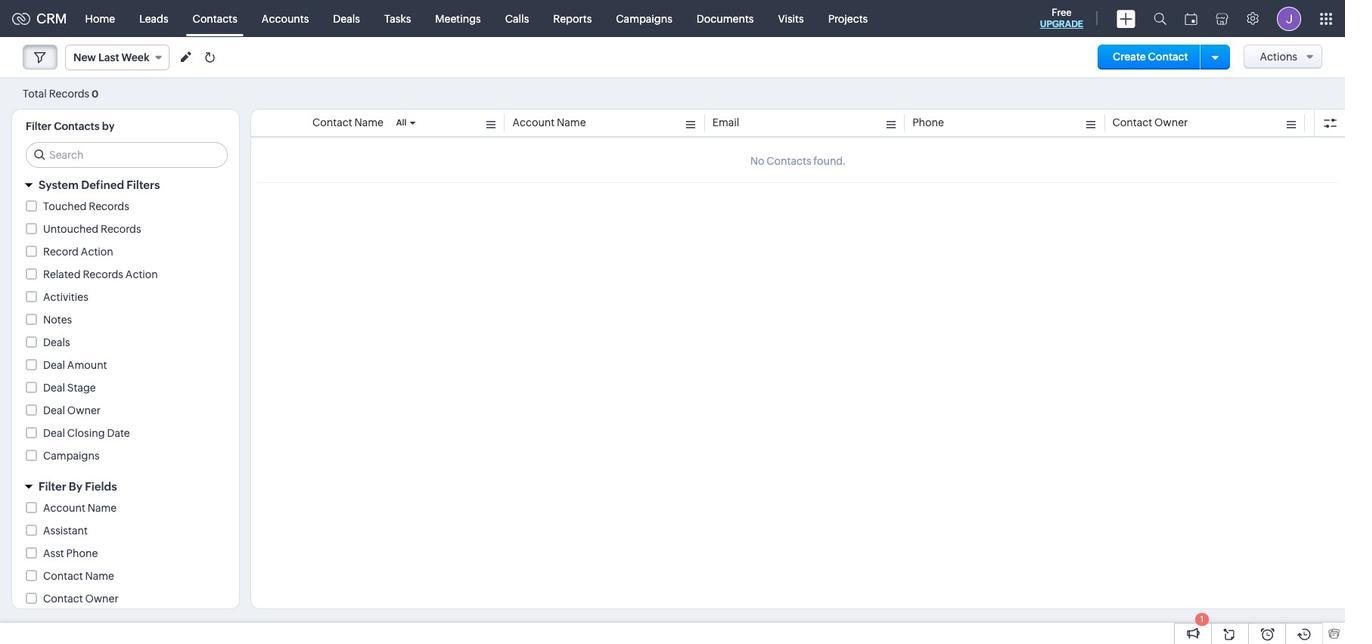 Task type: describe. For each thing, give the bounding box(es) containing it.
0 vertical spatial contact owner
[[1113, 117, 1188, 129]]

0 vertical spatial contact name
[[313, 117, 384, 129]]

related records action
[[43, 269, 158, 281]]

0 horizontal spatial account
[[43, 503, 85, 515]]

logo image
[[12, 12, 30, 25]]

crm
[[36, 11, 67, 26]]

contacts inside contacts link
[[193, 12, 238, 25]]

calls
[[505, 12, 529, 25]]

profile element
[[1268, 0, 1311, 37]]

record action
[[43, 246, 113, 258]]

fields
[[85, 481, 117, 493]]

projects link
[[816, 0, 880, 37]]

1 horizontal spatial action
[[125, 269, 158, 281]]

search image
[[1154, 12, 1167, 25]]

touched records
[[43, 201, 129, 213]]

deal closing date
[[43, 428, 130, 440]]

1 vertical spatial owner
[[67, 405, 101, 417]]

deals link
[[321, 0, 372, 37]]

calendar image
[[1185, 12, 1198, 25]]

1 vertical spatial contact owner
[[43, 593, 119, 605]]

visits link
[[766, 0, 816, 37]]

new last week
[[73, 51, 150, 64]]

record
[[43, 246, 79, 258]]

system defined filters
[[39, 179, 160, 191]]

home link
[[73, 0, 127, 37]]

tasks
[[384, 12, 411, 25]]

0 horizontal spatial deals
[[43, 337, 70, 349]]

0 vertical spatial owner
[[1155, 117, 1188, 129]]

meetings link
[[423, 0, 493, 37]]

new
[[73, 51, 96, 64]]

filter contacts by
[[26, 120, 115, 132]]

deal for deal amount
[[43, 359, 65, 372]]

by
[[69, 481, 82, 493]]

1 vertical spatial contact name
[[43, 571, 114, 583]]

tasks link
[[372, 0, 423, 37]]

deal amount
[[43, 359, 107, 372]]

1 horizontal spatial deals
[[333, 12, 360, 25]]

1 vertical spatial contacts
[[54, 120, 100, 132]]

total
[[23, 87, 47, 100]]

accounts link
[[250, 0, 321, 37]]

reports
[[553, 12, 592, 25]]

by
[[102, 120, 115, 132]]

1 horizontal spatial account
[[513, 117, 555, 129]]

New Last Week field
[[65, 45, 169, 70]]

upgrade
[[1040, 19, 1084, 30]]

profile image
[[1277, 6, 1302, 31]]

documents link
[[685, 0, 766, 37]]

deal stage
[[43, 382, 96, 394]]

email
[[713, 117, 740, 129]]

projects
[[828, 12, 868, 25]]

1 horizontal spatial account name
[[513, 117, 586, 129]]

search element
[[1145, 0, 1176, 37]]

records for related
[[83, 269, 123, 281]]

deal for deal owner
[[43, 405, 65, 417]]

leads link
[[127, 0, 181, 37]]

last
[[98, 51, 119, 64]]

closing
[[67, 428, 105, 440]]

records for total
[[49, 87, 89, 100]]

system
[[39, 179, 79, 191]]

total records 0
[[23, 87, 99, 100]]

assistant
[[43, 525, 88, 537]]

contacts link
[[181, 0, 250, 37]]

create contact
[[1113, 51, 1189, 63]]



Task type: vqa. For each thing, say whether or not it's contained in the screenshot.
nov 20, 2023 05:48 pm to the bottom
no



Task type: locate. For each thing, give the bounding box(es) containing it.
0 vertical spatial account
[[513, 117, 555, 129]]

filter left by
[[39, 481, 66, 493]]

1 vertical spatial deals
[[43, 337, 70, 349]]

owner down "asst phone"
[[85, 593, 119, 605]]

free
[[1052, 7, 1072, 18]]

1 horizontal spatial contact owner
[[1113, 117, 1188, 129]]

contact
[[1148, 51, 1189, 63], [313, 117, 352, 129], [1113, 117, 1153, 129], [43, 571, 83, 583], [43, 593, 83, 605]]

owner up closing
[[67, 405, 101, 417]]

deal owner
[[43, 405, 101, 417]]

contact owner down "asst phone"
[[43, 593, 119, 605]]

1 vertical spatial account
[[43, 503, 85, 515]]

1 horizontal spatial contacts
[[193, 12, 238, 25]]

owner down create contact button
[[1155, 117, 1188, 129]]

contacts right leads
[[193, 12, 238, 25]]

1 vertical spatial phone
[[66, 548, 98, 560]]

related
[[43, 269, 81, 281]]

all
[[396, 118, 407, 127]]

activities
[[43, 291, 88, 303]]

0 vertical spatial campaigns
[[616, 12, 673, 25]]

free upgrade
[[1040, 7, 1084, 30]]

contact owner
[[1113, 117, 1188, 129], [43, 593, 119, 605]]

campaigns
[[616, 12, 673, 25], [43, 450, 100, 462]]

0 vertical spatial filter
[[26, 120, 52, 132]]

2 deal from the top
[[43, 382, 65, 394]]

deals left tasks link
[[333, 12, 360, 25]]

defined
[[81, 179, 124, 191]]

untouched
[[43, 223, 99, 235]]

account
[[513, 117, 555, 129], [43, 503, 85, 515]]

name
[[355, 117, 384, 129], [557, 117, 586, 129], [88, 503, 117, 515], [85, 571, 114, 583]]

0 vertical spatial deals
[[333, 12, 360, 25]]

deals down notes
[[43, 337, 70, 349]]

Search text field
[[26, 143, 227, 167]]

deal down deal owner
[[43, 428, 65, 440]]

1 vertical spatial campaigns
[[43, 450, 100, 462]]

0 vertical spatial contacts
[[193, 12, 238, 25]]

records
[[49, 87, 89, 100], [89, 201, 129, 213], [101, 223, 141, 235], [83, 269, 123, 281]]

1 horizontal spatial campaigns
[[616, 12, 673, 25]]

actions
[[1260, 51, 1298, 63]]

meetings
[[435, 12, 481, 25]]

leads
[[139, 12, 168, 25]]

create menu image
[[1117, 9, 1136, 28]]

contact inside button
[[1148, 51, 1189, 63]]

1 horizontal spatial phone
[[913, 117, 944, 129]]

records down the record action
[[83, 269, 123, 281]]

contact name
[[313, 117, 384, 129], [43, 571, 114, 583]]

1
[[1201, 615, 1204, 624]]

contact owner down create contact button
[[1113, 117, 1188, 129]]

untouched records
[[43, 223, 141, 235]]

deal
[[43, 359, 65, 372], [43, 382, 65, 394], [43, 405, 65, 417], [43, 428, 65, 440]]

contacts
[[193, 12, 238, 25], [54, 120, 100, 132]]

1 vertical spatial filter
[[39, 481, 66, 493]]

0
[[92, 88, 99, 100]]

1 vertical spatial account name
[[43, 503, 117, 515]]

account name
[[513, 117, 586, 129], [43, 503, 117, 515]]

1 vertical spatial action
[[125, 269, 158, 281]]

contact name left all at top
[[313, 117, 384, 129]]

deal for deal stage
[[43, 382, 65, 394]]

phone
[[913, 117, 944, 129], [66, 548, 98, 560]]

calls link
[[493, 0, 541, 37]]

campaigns right 'reports'
[[616, 12, 673, 25]]

documents
[[697, 12, 754, 25]]

action down untouched records
[[125, 269, 158, 281]]

visits
[[778, 12, 804, 25]]

filter by fields
[[39, 481, 117, 493]]

notes
[[43, 314, 72, 326]]

action up related records action
[[81, 246, 113, 258]]

system defined filters button
[[12, 172, 239, 198]]

1 deal from the top
[[43, 359, 65, 372]]

records for untouched
[[101, 223, 141, 235]]

deal down deal stage
[[43, 405, 65, 417]]

create menu element
[[1108, 0, 1145, 37]]

0 horizontal spatial campaigns
[[43, 450, 100, 462]]

owner
[[1155, 117, 1188, 129], [67, 405, 101, 417], [85, 593, 119, 605]]

asst phone
[[43, 548, 98, 560]]

0 horizontal spatial contact name
[[43, 571, 114, 583]]

deal left stage
[[43, 382, 65, 394]]

deal for deal closing date
[[43, 428, 65, 440]]

reports link
[[541, 0, 604, 37]]

accounts
[[262, 12, 309, 25]]

2 vertical spatial owner
[[85, 593, 119, 605]]

0 horizontal spatial account name
[[43, 503, 117, 515]]

3 deal from the top
[[43, 405, 65, 417]]

crm link
[[12, 11, 67, 26]]

0 vertical spatial account name
[[513, 117, 586, 129]]

0 horizontal spatial phone
[[66, 548, 98, 560]]

deal up deal stage
[[43, 359, 65, 372]]

campaigns down closing
[[43, 450, 100, 462]]

contacts left by
[[54, 120, 100, 132]]

filters
[[127, 179, 160, 191]]

0 vertical spatial phone
[[913, 117, 944, 129]]

filter inside dropdown button
[[39, 481, 66, 493]]

amount
[[67, 359, 107, 372]]

date
[[107, 428, 130, 440]]

0 vertical spatial action
[[81, 246, 113, 258]]

deals
[[333, 12, 360, 25], [43, 337, 70, 349]]

0 horizontal spatial contact owner
[[43, 593, 119, 605]]

4 deal from the top
[[43, 428, 65, 440]]

records for touched
[[89, 201, 129, 213]]

contact name down "asst phone"
[[43, 571, 114, 583]]

touched
[[43, 201, 87, 213]]

records down defined
[[89, 201, 129, 213]]

records down touched records
[[101, 223, 141, 235]]

filter down total on the top of the page
[[26, 120, 52, 132]]

records left 0
[[49, 87, 89, 100]]

0 horizontal spatial contacts
[[54, 120, 100, 132]]

filter by fields button
[[12, 474, 239, 500]]

campaigns link
[[604, 0, 685, 37]]

create contact button
[[1098, 45, 1204, 70]]

1 horizontal spatial contact name
[[313, 117, 384, 129]]

week
[[122, 51, 150, 64]]

stage
[[67, 382, 96, 394]]

home
[[85, 12, 115, 25]]

0 horizontal spatial action
[[81, 246, 113, 258]]

action
[[81, 246, 113, 258], [125, 269, 158, 281]]

filter for filter contacts by
[[26, 120, 52, 132]]

filter for filter by fields
[[39, 481, 66, 493]]

filter
[[26, 120, 52, 132], [39, 481, 66, 493]]

asst
[[43, 548, 64, 560]]

create
[[1113, 51, 1146, 63]]



